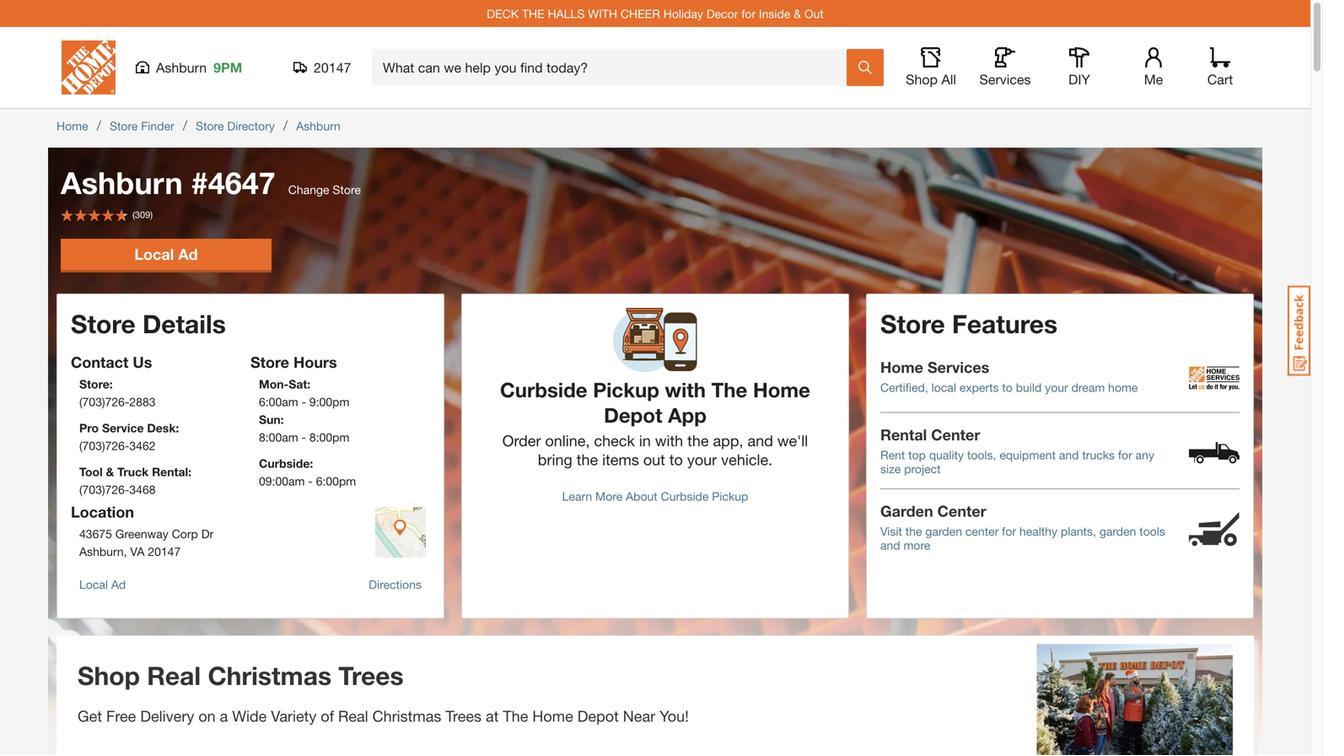 Task type: describe. For each thing, give the bounding box(es) containing it.
1 vertical spatial with
[[655, 432, 684, 450]]

wide
[[232, 707, 267, 725]]

me button
[[1127, 47, 1181, 88]]

get
[[78, 707, 102, 725]]

tools
[[1140, 524, 1166, 538]]

services button
[[979, 47, 1033, 88]]

(703)726-2883 link
[[79, 395, 156, 409]]

vehicle.
[[722, 451, 773, 469]]

local ad for the bottom local ad link
[[79, 578, 126, 591]]

3462
[[129, 439, 156, 453]]

0 horizontal spatial the
[[503, 707, 529, 725]]

- inside curbside: 09:00am - 6:00pm
[[308, 474, 313, 488]]

location 43675 greenway corp dr ashburn , va 20147
[[71, 503, 214, 559]]

you!
[[660, 707, 689, 725]]

for inside garden center visit the garden center for healthy plants, garden tools and more
[[1003, 524, 1017, 538]]

certified,
[[881, 381, 929, 394]]

out
[[805, 7, 824, 20]]

local
[[932, 381, 957, 394]]

home down the home depot logo at top
[[57, 119, 88, 133]]

pro
[[79, 421, 99, 435]]

check
[[594, 432, 635, 450]]

home services certified, local experts to build your dream home
[[881, 358, 1139, 394]]

us
[[133, 353, 152, 371]]

store directory
[[196, 119, 275, 133]]

: for us
[[110, 377, 113, 391]]

shop all button
[[904, 47, 958, 88]]

image title image for garden center
[[1190, 512, 1240, 547]]

deck
[[487, 7, 519, 20]]

directory
[[227, 119, 275, 133]]

home link
[[57, 119, 88, 133]]

halls
[[548, 7, 585, 20]]

to inside 'curbside pickup with the home depot app order online, check in with the app, and we'll bring the items out to your vehicle.'
[[670, 451, 683, 469]]

trucks
[[1083, 448, 1115, 462]]

curbside inside 'curbside pickup with the home depot app order online, check in with the app, and we'll bring the items out to your vehicle.'
[[500, 378, 588, 402]]

garden
[[881, 502, 934, 520]]

center for rental center
[[932, 426, 981, 444]]

car with trunk open and app image
[[613, 308, 698, 374]]

all
[[942, 71, 957, 87]]

dr
[[201, 527, 214, 541]]

contact us store : (703)726-2883
[[71, 353, 156, 409]]

8:00am
[[259, 430, 298, 444]]

: inside tool & truck rental : (703)726-3468
[[188, 465, 192, 479]]

on
[[199, 707, 216, 725]]

pickup inside 'curbside pickup with the home depot app order online, check in with the app, and we'll bring the items out to your vehicle.'
[[593, 378, 660, 402]]

truck
[[117, 465, 149, 479]]

9:00pm
[[310, 395, 350, 409]]

store for store hours mon-sat: 6:00am - 9:00pm sun: 8:00am - 8:00pm
[[251, 353, 289, 371]]

4647
[[208, 165, 276, 201]]

app
[[668, 403, 707, 427]]

1 garden from the left
[[926, 524, 963, 538]]

curbside:
[[259, 456, 313, 470]]

store directory link
[[196, 119, 275, 133]]

me
[[1145, 71, 1164, 87]]

a
[[220, 707, 228, 725]]

details
[[143, 309, 226, 339]]

center for garden center
[[938, 502, 987, 520]]

any
[[1136, 448, 1155, 462]]

project
[[905, 462, 941, 476]]

change
[[288, 183, 330, 197]]

deck the halls with cheer holiday decor for inside & out link
[[487, 7, 824, 20]]

size
[[881, 462, 901, 476]]

store for store details
[[71, 309, 136, 339]]

9pm
[[214, 59, 242, 76]]

,
[[124, 545, 127, 559]]

features
[[953, 309, 1058, 339]]

store hours mon-sat: 6:00am - 9:00pm sun: 8:00am - 8:00pm
[[251, 353, 350, 444]]

8:00pm
[[310, 430, 350, 444]]

quality
[[930, 448, 964, 462]]

6:00am
[[259, 395, 298, 409]]

decor
[[707, 7, 739, 20]]

home
[[1109, 381, 1139, 394]]

change store
[[288, 183, 361, 197]]

healthy
[[1020, 524, 1058, 538]]

image title image for home services
[[1190, 353, 1240, 404]]

near
[[623, 707, 656, 725]]

contact
[[71, 353, 129, 371]]

the inside 'curbside pickup with the home depot app order online, check in with the app, and we'll bring the items out to your vehicle.'
[[712, 378, 748, 402]]

your inside 'curbside pickup with the home depot app order online, check in with the app, and we'll bring the items out to your vehicle.'
[[688, 451, 717, 469]]

1 horizontal spatial curbside
[[661, 489, 709, 503]]

(
[[132, 209, 135, 220]]

6:00pm
[[316, 474, 356, 488]]

local ad for top local ad link
[[134, 245, 198, 263]]

deck the halls with cheer holiday decor for inside & out
[[487, 7, 824, 20]]

equipment
[[1000, 448, 1056, 462]]

0 horizontal spatial christmas
[[208, 661, 332, 691]]

0 vertical spatial -
[[302, 395, 306, 409]]

09:00am
[[259, 474, 305, 488]]

1 vertical spatial trees
[[446, 707, 482, 725]]

ashburn inside location 43675 greenway corp dr ashburn , va 20147
[[79, 545, 124, 559]]

store for store finder
[[110, 119, 138, 133]]

the inside garden center visit the garden center for healthy plants, garden tools and more
[[906, 524, 923, 538]]

home right at
[[533, 707, 574, 725]]

more
[[904, 538, 931, 552]]

0 vertical spatial with
[[665, 378, 706, 402]]

What can we help you find today? search field
[[383, 50, 846, 85]]

store finder
[[110, 119, 174, 133]]

(703)726-3468 link
[[79, 483, 156, 497]]

cart link
[[1202, 47, 1239, 88]]

ashburn for ashburn # 4647
[[61, 165, 183, 201]]

)
[[150, 209, 153, 220]]

diy button
[[1053, 47, 1107, 88]]

rental center rent top quality tools, equipment and trucks for any size project
[[881, 426, 1155, 476]]

items
[[603, 451, 639, 469]]

shop for shop real christmas trees
[[78, 661, 140, 691]]

3468
[[129, 483, 156, 497]]

1 vertical spatial real
[[338, 707, 368, 725]]

rental inside tool & truck rental : (703)726-3468
[[152, 465, 188, 479]]

home inside 'curbside pickup with the home depot app order online, check in with the app, and we'll bring the items out to your vehicle.'
[[753, 378, 811, 402]]



Task type: vqa. For each thing, say whether or not it's contained in the screenshot.
8:00pm
yes



Task type: locate. For each thing, give the bounding box(es) containing it.
plants,
[[1061, 524, 1097, 538]]

christmas
[[208, 661, 332, 691], [373, 707, 442, 725]]

0 vertical spatial the
[[712, 378, 748, 402]]

image title image
[[1190, 353, 1240, 404], [1190, 442, 1240, 464], [1190, 512, 1240, 547]]

1 vertical spatial local ad
[[79, 578, 126, 591]]

0 horizontal spatial to
[[670, 451, 683, 469]]

0 vertical spatial &
[[794, 7, 802, 20]]

dream
[[1072, 381, 1106, 394]]

shop inside shop all "button"
[[906, 71, 938, 87]]

0 vertical spatial :
[[110, 377, 113, 391]]

20147 right va
[[148, 545, 181, 559]]

home up certified,
[[881, 358, 924, 376]]

(703)726- inside contact us store : (703)726-2883
[[79, 395, 129, 409]]

pro service desk : (703)726-3462
[[79, 421, 182, 453]]

home
[[57, 119, 88, 133], [881, 358, 924, 376], [753, 378, 811, 402], [533, 707, 574, 725]]

local down 43675
[[79, 578, 108, 591]]

&
[[794, 7, 802, 20], [106, 465, 114, 479]]

0 vertical spatial (703)726-
[[79, 395, 129, 409]]

change store button
[[288, 183, 361, 197]]

local ad
[[134, 245, 198, 263], [79, 578, 126, 591]]

0 vertical spatial for
[[742, 7, 756, 20]]

hours
[[294, 353, 337, 371]]

store for store features
[[881, 309, 946, 339]]

variety
[[271, 707, 317, 725]]

: inside contact us store : (703)726-2883
[[110, 377, 113, 391]]

top
[[909, 448, 926, 462]]

your
[[1046, 381, 1069, 394], [688, 451, 717, 469]]

store up contact
[[71, 309, 136, 339]]

0 vertical spatial curbside
[[500, 378, 588, 402]]

curbside pickup with the home depot app order online, check in with the app, and we'll bring the items out to your vehicle.
[[500, 378, 811, 469]]

rental up 3468
[[152, 465, 188, 479]]

0 vertical spatial real
[[147, 661, 201, 691]]

services right 'all'
[[980, 71, 1031, 87]]

christmas right 'of'
[[373, 707, 442, 725]]

visit
[[881, 524, 903, 538]]

3 (703)726- from the top
[[79, 483, 129, 497]]

store left directory
[[196, 119, 224, 133]]

: right truck at bottom
[[188, 465, 192, 479]]

1 horizontal spatial pickup
[[712, 489, 749, 503]]

0 vertical spatial image title image
[[1190, 353, 1240, 404]]

: up (703)726-2883 link
[[110, 377, 113, 391]]

1 horizontal spatial rental
[[881, 426, 928, 444]]

directions link
[[369, 569, 422, 600]]

1 vertical spatial image title image
[[1190, 442, 1240, 464]]

1 vertical spatial your
[[688, 451, 717, 469]]

1 horizontal spatial &
[[794, 7, 802, 20]]

0 vertical spatial center
[[932, 426, 981, 444]]

(703)726- for pro
[[79, 439, 129, 453]]

real up delivery
[[147, 661, 201, 691]]

0 vertical spatial rental
[[881, 426, 928, 444]]

0 horizontal spatial the
[[577, 451, 598, 469]]

0 vertical spatial shop
[[906, 71, 938, 87]]

learn
[[562, 489, 592, 503]]

of
[[321, 707, 334, 725]]

1 vertical spatial 20147
[[148, 545, 181, 559]]

0 horizontal spatial ad
[[111, 578, 126, 591]]

shop up free
[[78, 661, 140, 691]]

curbside right about
[[661, 489, 709, 503]]

1 vertical spatial local
[[79, 578, 108, 591]]

cart
[[1208, 71, 1234, 87]]

2 horizontal spatial the
[[906, 524, 923, 538]]

2 garden from the left
[[1100, 524, 1137, 538]]

the home depot logo image
[[62, 40, 116, 94]]

2883
[[129, 395, 156, 409]]

store inside contact us store : (703)726-2883
[[79, 377, 110, 391]]

store right change
[[333, 183, 361, 197]]

image title image for rental center
[[1190, 442, 1240, 464]]

1 horizontal spatial local ad
[[134, 245, 198, 263]]

more
[[596, 489, 623, 503]]

1 vertical spatial pickup
[[712, 489, 749, 503]]

center up center
[[938, 502, 987, 520]]

map pin image
[[394, 520, 407, 536]]

(703)726-
[[79, 395, 129, 409], [79, 439, 129, 453], [79, 483, 129, 497]]

0 horizontal spatial shop
[[78, 661, 140, 691]]

0 vertical spatial services
[[980, 71, 1031, 87]]

1 vertical spatial the
[[577, 451, 598, 469]]

1 vertical spatial to
[[670, 451, 683, 469]]

: for service
[[176, 421, 179, 435]]

2 horizontal spatial :
[[188, 465, 192, 479]]

services inside button
[[980, 71, 1031, 87]]

0 horizontal spatial for
[[742, 7, 756, 20]]

0 vertical spatial 20147
[[314, 59, 351, 76]]

0 vertical spatial your
[[1046, 381, 1069, 394]]

to right out
[[670, 451, 683, 469]]

(703)726- down "tool"
[[79, 483, 129, 497]]

1 vertical spatial depot
[[578, 707, 619, 725]]

for right center
[[1003, 524, 1017, 538]]

local
[[134, 245, 174, 263], [79, 578, 108, 591]]

ashburn 9pm
[[156, 59, 242, 76]]

1 horizontal spatial to
[[1003, 381, 1013, 394]]

learn more about curbside pickup link
[[476, 481, 835, 512]]

1 vertical spatial shop
[[78, 661, 140, 691]]

store up the mon-
[[251, 353, 289, 371]]

0 horizontal spatial and
[[748, 432, 774, 450]]

local ad down ,
[[79, 578, 126, 591]]

the up app,
[[712, 378, 748, 402]]

2 vertical spatial image title image
[[1190, 512, 1240, 547]]

store for store directory
[[196, 119, 224, 133]]

about
[[626, 489, 658, 503]]

(703)726- inside 'pro service desk : (703)726-3462'
[[79, 439, 129, 453]]

the down online,
[[577, 451, 598, 469]]

garden center visit the garden center for healthy plants, garden tools and more
[[881, 502, 1166, 552]]

( 309 )
[[132, 209, 153, 220]]

3 image title image from the top
[[1190, 512, 1240, 547]]

1 image title image from the top
[[1190, 353, 1240, 404]]

local for the bottom local ad link
[[79, 578, 108, 591]]

the
[[522, 7, 545, 20]]

shop for shop all
[[906, 71, 938, 87]]

0 horizontal spatial trees
[[339, 661, 404, 691]]

rental
[[881, 426, 928, 444], [152, 465, 188, 479]]

shop real christmas trees
[[78, 661, 404, 691]]

local ad link down ,
[[79, 569, 126, 600]]

ad for the bottom local ad link
[[111, 578, 126, 591]]

your inside home services certified, local experts to build your dream home
[[1046, 381, 1069, 394]]

to inside home services certified, local experts to build your dream home
[[1003, 381, 1013, 394]]

2 horizontal spatial for
[[1119, 448, 1133, 462]]

1 vertical spatial &
[[106, 465, 114, 479]]

ashburn for ashburn 9pm
[[156, 59, 207, 76]]

store finder link
[[110, 119, 174, 133]]

: inside 'pro service desk : (703)726-3462'
[[176, 421, 179, 435]]

we'll
[[778, 432, 808, 450]]

trees up get free delivery on a wide variety of real christmas trees at the home depot near you!
[[339, 661, 404, 691]]

2 horizontal spatial and
[[1060, 448, 1080, 462]]

0 vertical spatial trees
[[339, 661, 404, 691]]

1 horizontal spatial for
[[1003, 524, 1017, 538]]

desk
[[147, 421, 176, 435]]

build
[[1016, 381, 1042, 394]]

real
[[147, 661, 201, 691], [338, 707, 368, 725]]

sat:
[[289, 377, 311, 391]]

and up vehicle.
[[748, 432, 774, 450]]

bring
[[538, 451, 573, 469]]

: right service
[[176, 421, 179, 435]]

20147 up ashburn link
[[314, 59, 351, 76]]

1 horizontal spatial your
[[1046, 381, 1069, 394]]

2 vertical spatial (703)726-
[[79, 483, 129, 497]]

(703)726- up pro
[[79, 395, 129, 409]]

pickup down vehicle.
[[712, 489, 749, 503]]

ashburn # 4647
[[61, 165, 276, 201]]

0 horizontal spatial pickup
[[593, 378, 660, 402]]

0 vertical spatial pickup
[[593, 378, 660, 402]]

and left more on the bottom of page
[[881, 538, 901, 552]]

1 vertical spatial curbside
[[661, 489, 709, 503]]

(703)726- down pro
[[79, 439, 129, 453]]

shop all
[[906, 71, 957, 87]]

shop left 'all'
[[906, 71, 938, 87]]

0 horizontal spatial garden
[[926, 524, 963, 538]]

and
[[748, 432, 774, 450], [1060, 448, 1080, 462], [881, 538, 901, 552]]

pickup
[[593, 378, 660, 402], [712, 489, 749, 503]]

and left 'trucks'
[[1060, 448, 1080, 462]]

0 horizontal spatial local ad
[[79, 578, 126, 591]]

with
[[665, 378, 706, 402], [655, 432, 684, 450]]

your right the 'build'
[[1046, 381, 1069, 394]]

corp
[[172, 527, 198, 541]]

store left finder
[[110, 119, 138, 133]]

1 horizontal spatial trees
[[446, 707, 482, 725]]

holiday
[[664, 7, 704, 20]]

1 horizontal spatial real
[[338, 707, 368, 725]]

0 vertical spatial christmas
[[208, 661, 332, 691]]

ashburn for ashburn
[[296, 119, 341, 133]]

0 horizontal spatial :
[[110, 377, 113, 391]]

center inside rental center rent top quality tools, equipment and trucks for any size project
[[932, 426, 981, 444]]

- left 6:00pm at the left bottom of page
[[308, 474, 313, 488]]

with up out
[[655, 432, 684, 450]]

1 horizontal spatial garden
[[1100, 524, 1137, 538]]

1 vertical spatial :
[[176, 421, 179, 435]]

2 vertical spatial for
[[1003, 524, 1017, 538]]

0 horizontal spatial &
[[106, 465, 114, 479]]

for inside rental center rent top quality tools, equipment and trucks for any size project
[[1119, 448, 1133, 462]]

1 vertical spatial the
[[503, 707, 529, 725]]

20147 button
[[294, 59, 352, 76]]

home up "we'll"
[[753, 378, 811, 402]]

20147 inside button
[[314, 59, 351, 76]]

309
[[135, 209, 150, 220]]

1 vertical spatial christmas
[[373, 707, 442, 725]]

0 vertical spatial local ad
[[134, 245, 198, 263]]

& inside tool & truck rental : (703)726-3468
[[106, 465, 114, 479]]

local ad down )
[[134, 245, 198, 263]]

to left the 'build'
[[1003, 381, 1013, 394]]

ad up details
[[178, 245, 198, 263]]

ashburn up (
[[61, 165, 183, 201]]

finder
[[141, 119, 174, 133]]

(703)726- for contact
[[79, 395, 129, 409]]

trees left at
[[446, 707, 482, 725]]

rental up rent
[[881, 426, 928, 444]]

depot up in at the left bottom of the page
[[604, 403, 663, 427]]

0 horizontal spatial your
[[688, 451, 717, 469]]

& right "tool"
[[106, 465, 114, 479]]

2 vertical spatial :
[[188, 465, 192, 479]]

20147 inside location 43675 greenway corp dr ashburn , va 20147
[[148, 545, 181, 559]]

1 vertical spatial rental
[[152, 465, 188, 479]]

and inside garden center visit the garden center for healthy plants, garden tools and more
[[881, 538, 901, 552]]

local ad link down )
[[61, 239, 272, 270]]

with up app in the right of the page
[[665, 378, 706, 402]]

inside
[[759, 7, 791, 20]]

ashburn left 9pm
[[156, 59, 207, 76]]

1 horizontal spatial 20147
[[314, 59, 351, 76]]

1 vertical spatial ad
[[111, 578, 126, 591]]

the down app in the right of the page
[[688, 432, 709, 450]]

the right at
[[503, 707, 529, 725]]

0 vertical spatial ad
[[178, 245, 198, 263]]

0 vertical spatial depot
[[604, 403, 663, 427]]

2 image title image from the top
[[1190, 442, 1240, 464]]

(703)726- inside tool & truck rental : (703)726-3468
[[79, 483, 129, 497]]

local down )
[[134, 245, 174, 263]]

depot inside 'curbside pickup with the home depot app order online, check in with the app, and we'll bring the items out to your vehicle.'
[[604, 403, 663, 427]]

2 vertical spatial -
[[308, 474, 313, 488]]

0 vertical spatial to
[[1003, 381, 1013, 394]]

center up quality
[[932, 426, 981, 444]]

local for top local ad link
[[134, 245, 174, 263]]

0 vertical spatial local ad link
[[61, 239, 272, 270]]

0 horizontal spatial 20147
[[148, 545, 181, 559]]

1 horizontal spatial :
[[176, 421, 179, 435]]

0 vertical spatial the
[[688, 432, 709, 450]]

get free delivery on a wide variety of real christmas trees at the home depot near you!
[[78, 707, 689, 725]]

0 horizontal spatial curbside
[[500, 378, 588, 402]]

- down sat:
[[302, 395, 306, 409]]

tool
[[79, 465, 103, 479]]

store inside the store hours mon-sat: 6:00am - 9:00pm sun: 8:00am - 8:00pm
[[251, 353, 289, 371]]

ashburn link
[[296, 119, 341, 133]]

ad for top local ad link
[[178, 245, 198, 263]]

navigate to real christmas trees selection page image
[[1037, 644, 1234, 755]]

& left out
[[794, 7, 802, 20]]

2 vertical spatial the
[[906, 524, 923, 538]]

rental inside rental center rent top quality tools, equipment and trucks for any size project
[[881, 426, 928, 444]]

1 horizontal spatial the
[[688, 432, 709, 450]]

services inside home services certified, local experts to build your dream home
[[928, 358, 990, 376]]

store up certified,
[[881, 309, 946, 339]]

and inside rental center rent top quality tools, equipment and trucks for any size project
[[1060, 448, 1080, 462]]

christmas up wide
[[208, 661, 332, 691]]

free
[[106, 707, 136, 725]]

pickup up check on the left bottom
[[593, 378, 660, 402]]

ashburn down the 20147 button
[[296, 119, 341, 133]]

1 vertical spatial (703)726-
[[79, 439, 129, 453]]

location
[[71, 503, 134, 521]]

1 vertical spatial local ad link
[[79, 569, 126, 600]]

1 horizontal spatial the
[[712, 378, 748, 402]]

ad down ,
[[111, 578, 126, 591]]

1 horizontal spatial christmas
[[373, 707, 442, 725]]

the down garden
[[906, 524, 923, 538]]

1 vertical spatial -
[[302, 430, 306, 444]]

1 vertical spatial for
[[1119, 448, 1133, 462]]

store features
[[881, 309, 1058, 339]]

curbside up "order" at the left bottom of the page
[[500, 378, 588, 402]]

center inside garden center visit the garden center for healthy plants, garden tools and more
[[938, 502, 987, 520]]

real right 'of'
[[338, 707, 368, 725]]

store down contact
[[79, 377, 110, 391]]

for left the any
[[1119, 448, 1133, 462]]

1 (703)726- from the top
[[79, 395, 129, 409]]

store details
[[71, 309, 226, 339]]

1 vertical spatial services
[[928, 358, 990, 376]]

1 vertical spatial center
[[938, 502, 987, 520]]

sun:
[[259, 413, 284, 427]]

ashburn down 43675
[[79, 545, 124, 559]]

0 vertical spatial local
[[134, 245, 174, 263]]

for left inside
[[742, 7, 756, 20]]

(703)726-3462 link
[[79, 439, 156, 453]]

0 horizontal spatial local
[[79, 578, 108, 591]]

map preview image
[[375, 507, 426, 558]]

rent
[[881, 448, 906, 462]]

shop
[[906, 71, 938, 87], [78, 661, 140, 691]]

service
[[102, 421, 144, 435]]

1 horizontal spatial ad
[[178, 245, 198, 263]]

#
[[191, 165, 208, 201]]

garden left tools
[[1100, 524, 1137, 538]]

0 horizontal spatial rental
[[152, 465, 188, 479]]

delivery
[[140, 707, 194, 725]]

and inside 'curbside pickup with the home depot app order online, check in with the app, and we'll bring the items out to your vehicle.'
[[748, 432, 774, 450]]

1 horizontal spatial and
[[881, 538, 901, 552]]

local ad link
[[61, 239, 272, 270], [79, 569, 126, 600]]

services up the local
[[928, 358, 990, 376]]

your down app,
[[688, 451, 717, 469]]

garden left center
[[926, 524, 963, 538]]

home inside home services certified, local experts to build your dream home
[[881, 358, 924, 376]]

- right "8:00am"
[[302, 430, 306, 444]]

depot left near in the left of the page
[[578, 707, 619, 725]]

1 horizontal spatial shop
[[906, 71, 938, 87]]

1 horizontal spatial local
[[134, 245, 174, 263]]

2 (703)726- from the top
[[79, 439, 129, 453]]

feedback link image
[[1288, 285, 1311, 376]]



